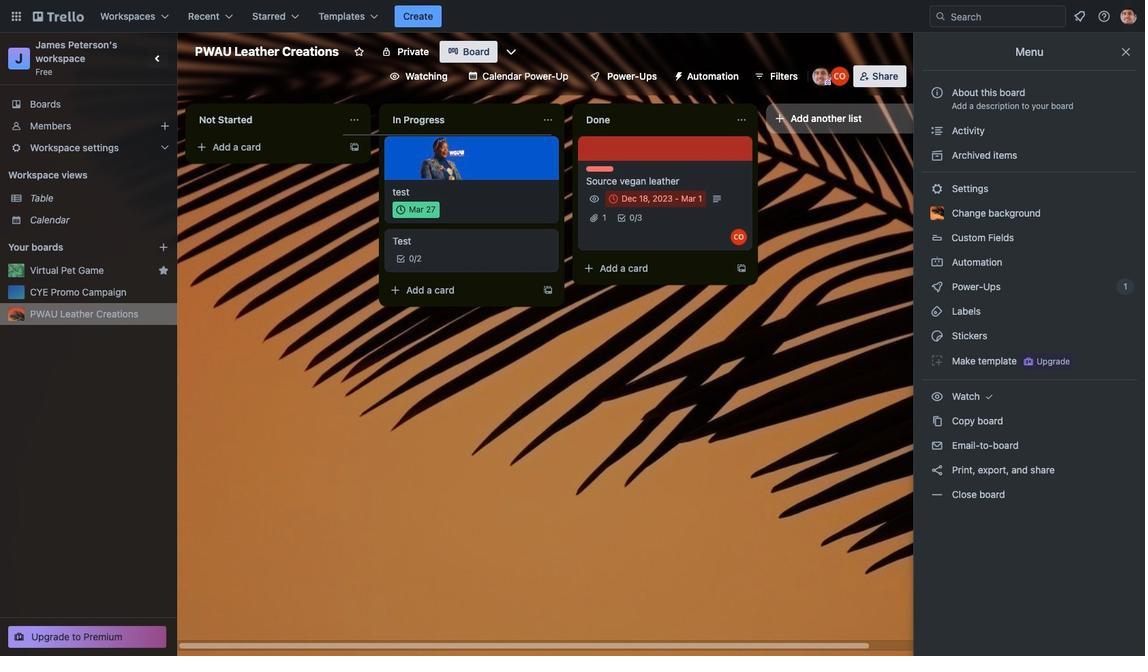 Task type: describe. For each thing, give the bounding box(es) containing it.
Search field
[[930, 5, 1067, 27]]

https://media2.giphy.com/media/vhqa3tryiebmkd5qih/100w.gif?cid=ad960664tuux3ictzc2l4kkstlpkpgfee3kg7e05hcw8694d&ep=v1_stickers_search&rid=100w.gif&ct=s image
[[420, 135, 466, 181]]

customize views image
[[505, 45, 519, 59]]

1 vertical spatial create from template… image
[[543, 285, 554, 296]]

james peterson (jamespeterson93) image
[[1121, 8, 1138, 25]]

create from template… image
[[737, 263, 748, 274]]

starred icon image
[[158, 265, 169, 276]]

0 horizontal spatial christina overa (christinaovera) image
[[731, 229, 748, 246]]

star or unstar board image
[[354, 46, 365, 57]]

1 horizontal spatial christina overa (christinaovera) image
[[831, 67, 850, 86]]

Board name text field
[[188, 41, 346, 63]]



Task type: locate. For each thing, give the bounding box(es) containing it.
add board image
[[158, 242, 169, 253]]

christina overa (christinaovera) image
[[831, 67, 850, 86], [731, 229, 748, 246]]

3 sm image from the top
[[931, 354, 945, 368]]

4 sm image from the top
[[931, 439, 945, 453]]

1 vertical spatial christina overa (christinaovera) image
[[731, 229, 748, 246]]

search image
[[936, 11, 947, 22]]

sm image
[[668, 65, 688, 85], [931, 124, 945, 138], [931, 149, 945, 162], [931, 256, 945, 269], [931, 305, 945, 319], [931, 329, 945, 343], [931, 390, 945, 404], [983, 390, 997, 404], [931, 415, 945, 428], [931, 464, 945, 477]]

primary element
[[0, 0, 1146, 33]]

1 horizontal spatial create from template… image
[[543, 285, 554, 296]]

1 sm image from the top
[[931, 182, 945, 196]]

None text field
[[191, 109, 344, 131], [578, 109, 731, 131], [191, 109, 344, 131], [578, 109, 731, 131]]

this member is an admin of this board. image
[[825, 80, 831, 86]]

your boards with 3 items element
[[8, 239, 138, 256]]

5 sm image from the top
[[931, 488, 945, 502]]

0 notifications image
[[1072, 8, 1089, 25]]

0 horizontal spatial create from template… image
[[349, 142, 360, 153]]

0 vertical spatial christina overa (christinaovera) image
[[831, 67, 850, 86]]

None checkbox
[[393, 202, 440, 218]]

None checkbox
[[606, 191, 707, 207]]

0 vertical spatial create from template… image
[[349, 142, 360, 153]]

james peterson (jamespeterson93) image
[[813, 67, 832, 86]]

create from template… image
[[349, 142, 360, 153], [543, 285, 554, 296]]

color: bold red, title: "sourcing" element
[[587, 166, 614, 172]]

sm image
[[931, 182, 945, 196], [931, 280, 945, 294], [931, 354, 945, 368], [931, 439, 945, 453], [931, 488, 945, 502]]

workspace navigation collapse icon image
[[149, 49, 168, 68]]

None text field
[[385, 109, 537, 131]]

2 sm image from the top
[[931, 280, 945, 294]]

back to home image
[[33, 5, 84, 27]]

open information menu image
[[1098, 10, 1112, 23]]



Task type: vqa. For each thing, say whether or not it's contained in the screenshot.
Click to unstar this board. It will be removed from your starred list. Image
no



